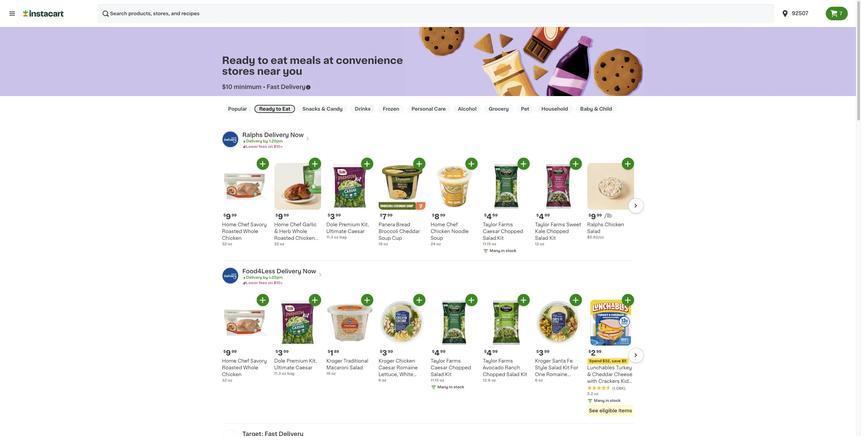 Task type: vqa. For each thing, say whether or not it's contained in the screenshot.


Task type: describe. For each thing, give the bounding box(es) containing it.
1 vertical spatial stock
[[454, 386, 464, 390]]

kroger chicken caesar romaine lettuce, white meat chicken, parmesan cheese, seasoned croutons & caesar dressing salad kit
[[379, 359, 424, 411]]

item carousel region for food4less delivery now
[[213, 294, 644, 432]]

ralphs delivery now
[[242, 132, 304, 138]]

$ inside $ 9 99 /lb
[[589, 214, 591, 218]]

kit inside kroger santa fe style salad kit for one romaine lettuce, roasted corn, southwest style white chicken meat, 4 cheese blend, tortilla strips & creamy poblano dressing
[[563, 366, 570, 371]]

delivery down the (hot) at the bottom left of page
[[277, 269, 301, 274]]

$ inside $ 7 99
[[380, 214, 382, 218]]

home chef garlic & herb whole roasted chicken (hot)
[[274, 223, 317, 248]]

snacks & candy
[[303, 107, 343, 111]]

cheddar for cup
[[399, 229, 420, 234]]

$ inside $ 1 89
[[328, 350, 330, 354]]

care
[[434, 107, 446, 111]]

ralphs delivery now image
[[222, 131, 238, 148]]

snacks & candy link
[[298, 105, 347, 113]]

stores
[[222, 66, 255, 76]]

pet
[[521, 107, 529, 111]]

kit inside the taylor farms sweet kale chopped salad kit 12 oz
[[550, 236, 556, 241]]

panera
[[379, 223, 395, 227]]

avocado
[[483, 366, 504, 371]]

corn,
[[535, 386, 548, 391]]

ralphs chicken salad $0.62/oz
[[587, 223, 624, 240]]

minimum
[[234, 84, 262, 90]]

12.8
[[483, 379, 491, 383]]

1 horizontal spatial dole premium kit, ultimate caesar 11.3 oz bag
[[326, 223, 369, 240]]

seasoned
[[379, 393, 402, 398]]

32 oz
[[274, 243, 284, 246]]

0 vertical spatial in
[[501, 249, 505, 253]]

2 style from the top
[[535, 393, 547, 398]]

meat,
[[556, 400, 569, 405]]

add image for ralphs chicken salad
[[624, 160, 632, 168]]

lunchables turkey & cheddar cheese with crackers kids lunch snack kit
[[587, 366, 633, 391]]

add image for kroger traditional macaroni salad
[[363, 296, 371, 305]]

lunchables
[[587, 366, 615, 371]]

& inside kroger santa fe style salad kit for one romaine lettuce, roasted corn, southwest style white chicken meat, 4 cheese blend, tortilla strips & creamy poblano dressing
[[567, 413, 571, 418]]

1 vertical spatial in
[[449, 386, 453, 390]]

tortilla
[[535, 413, 551, 418]]

lower fees on $10+ for 3
[[246, 282, 283, 285]]

broccoli
[[379, 229, 398, 234]]

croutons
[[379, 400, 401, 405]]

candy
[[327, 107, 343, 111]]

(1.08k)
[[612, 387, 626, 391]]

1:20pm for 3
[[269, 276, 283, 280]]

kit inside lunchables turkey & cheddar cheese with crackers kids lunch snack kit
[[619, 386, 625, 391]]

/lb
[[605, 213, 612, 219]]

savory for 9
[[251, 223, 267, 227]]

macaroni
[[326, 366, 349, 371]]

99 inside $ 8 99
[[440, 214, 445, 218]]

ready to eat meals at convenience stores near you
[[222, 55, 403, 76]]

16 inside kroger traditional macaroni salad 16 oz
[[326, 372, 331, 376]]

see
[[589, 409, 598, 414]]

6 oz for parmesan
[[379, 379, 387, 383]]

1 horizontal spatial kit,
[[361, 223, 369, 227]]

0 horizontal spatial 11.3
[[274, 372, 281, 376]]

6 for romaine
[[535, 379, 538, 383]]

kroger for kroger santa fe style salad kit for one romaine lettuce, roasted corn, southwest style white chicken meat, 4 cheese blend, tortilla strips & creamy poblano dressing
[[535, 359, 551, 364]]

personal care
[[412, 107, 446, 111]]

99 inside $ 7 99
[[387, 214, 393, 218]]

on for 3
[[268, 282, 273, 285]]

oz inside kroger traditional macaroni salad 16 oz
[[331, 372, 336, 376]]

1 vertical spatial many
[[438, 386, 448, 390]]

taylor farms sweet kale chopped salad kit 12 oz
[[535, 223, 581, 246]]

(hot)
[[274, 243, 287, 248]]

$ 3 99 for add image corresponding to kroger chicken caesar romaine lettuce, white meat chicken, parmesan cheese, seasoned croutons & caesar dressing salad kit
[[380, 350, 393, 357]]

1 horizontal spatial premium
[[339, 223, 360, 227]]

salad inside kroger santa fe style salad kit for one romaine lettuce, roasted corn, southwest style white chicken meat, 4 cheese blend, tortilla strips & creamy poblano dressing
[[549, 366, 562, 371]]

home chef savory roasted whole chicken 32 oz for 3
[[222, 359, 267, 383]]

santa
[[552, 359, 566, 364]]

product group containing 7
[[379, 158, 425, 247]]

snack
[[603, 386, 618, 391]]

92507
[[792, 11, 809, 16]]

meals
[[290, 55, 321, 65]]

$ 9 99 /lb
[[589, 213, 612, 221]]

1 vertical spatial dole
[[274, 359, 285, 364]]

fees for 9
[[259, 145, 267, 149]]

99 inside $ 9 99 /lb
[[597, 214, 602, 218]]

panera bread broccoli cheddar soup cup 16 oz
[[379, 223, 420, 246]]

meat
[[379, 379, 391, 384]]

add image for home chef garlic & herb whole roasted chicken (hot)
[[311, 160, 319, 168]]

$32,
[[603, 360, 611, 364]]

3.2
[[587, 393, 593, 396]]

2 92507 button from the left
[[781, 4, 822, 23]]

0 vertical spatial many in stock
[[490, 249, 516, 253]]

taylor inside taylor farms avocado ranch chopped salad kit 12.8 oz
[[483, 359, 497, 364]]

noodle
[[452, 229, 469, 234]]

taylor farms avocado ranch chopped salad kit 12.8 oz
[[483, 359, 527, 383]]

food4less delivery now image
[[222, 268, 238, 284]]

items
[[619, 409, 632, 414]]

product group containing 8
[[431, 158, 478, 247]]

1 vertical spatial kit,
[[309, 359, 317, 364]]

food4less
[[242, 269, 275, 274]]

with
[[587, 379, 597, 384]]

add image for taylor farms sweet kale chopped salad kit
[[572, 160, 580, 168]]

chopped inside the taylor farms sweet kale chopped salad kit 12 oz
[[547, 229, 569, 234]]

household link
[[537, 105, 573, 113]]

1 92507 button from the left
[[777, 4, 826, 23]]

fe
[[567, 359, 573, 364]]

save
[[612, 360, 621, 364]]

farms inside taylor farms avocado ranch chopped salad kit 12.8 oz
[[499, 359, 513, 364]]

product group containing 1
[[326, 294, 373, 377]]

1 vertical spatial dole premium kit, ultimate caesar 11.3 oz bag
[[274, 359, 317, 376]]

instacart logo image
[[23, 9, 64, 18]]

home chef savory roasted whole chicken 32 oz for 9
[[222, 223, 267, 246]]

kroger for kroger chicken caesar romaine lettuce, white meat chicken, parmesan cheese, seasoned croutons & caesar dressing salad kit
[[379, 359, 395, 364]]

0 horizontal spatial bag
[[287, 372, 295, 376]]

bread
[[396, 223, 410, 227]]

lower for 3
[[246, 282, 258, 285]]

home inside 'home chef garlic & herb whole roasted chicken (hot)'
[[274, 223, 289, 227]]

2
[[591, 350, 596, 357]]

7 button
[[826, 7, 848, 20]]

blend,
[[555, 407, 570, 411]]

salad inside kroger chicken caesar romaine lettuce, white meat chicken, parmesan cheese, seasoned croutons & caesar dressing salad kit
[[401, 407, 414, 411]]

3.2 oz
[[587, 393, 599, 396]]

one
[[535, 373, 545, 377]]

1 vertical spatial many in stock
[[438, 386, 464, 390]]

& left the candy
[[321, 107, 325, 111]]

frozen
[[383, 107, 399, 111]]

fast
[[267, 84, 279, 90]]

for
[[571, 366, 578, 371]]

1 horizontal spatial stock
[[506, 249, 516, 253]]

kroger for kroger traditional macaroni salad 16 oz
[[326, 359, 342, 364]]

baby & child
[[580, 107, 612, 111]]

chicken inside 'home chef garlic & herb whole roasted chicken (hot)'
[[295, 236, 315, 241]]

whole for 9
[[243, 229, 258, 234]]

ready for ready to eat
[[259, 107, 275, 111]]

personal care link
[[407, 105, 451, 113]]

convenience
[[336, 55, 403, 65]]

2 vertical spatial stock
[[610, 399, 621, 403]]

ranch
[[505, 366, 520, 371]]

white inside kroger chicken caesar romaine lettuce, white meat chicken, parmesan cheese, seasoned croutons & caesar dressing salad kit
[[400, 373, 413, 377]]

0 vertical spatial ultimate
[[326, 229, 347, 234]]

salad inside kroger traditional macaroni salad 16 oz
[[350, 366, 363, 371]]

see eligible items
[[589, 409, 632, 414]]

0 vertical spatial many
[[490, 249, 501, 253]]

white inside kroger santa fe style salad kit for one romaine lettuce, roasted corn, southwest style white chicken meat, 4 cheese blend, tortilla strips & creamy poblano dressing
[[549, 393, 563, 398]]

0 horizontal spatial 11.15
[[431, 379, 439, 383]]

& inside kroger chicken caesar romaine lettuce, white meat chicken, parmesan cheese, seasoned croutons & caesar dressing salad kit
[[402, 400, 406, 405]]

spend
[[589, 360, 602, 364]]

chef inside home chef chicken noodle soup 24 oz
[[446, 223, 458, 227]]

garlic
[[303, 223, 317, 227]]

ready to eat link
[[255, 105, 295, 113]]

creamy
[[535, 420, 554, 425]]

add image for kroger santa fe style salad kit for one romaine lettuce, roasted corn, southwest style white chicken meat, 4 cheese blend, tortilla strips & creamy poblano dressing
[[572, 296, 580, 305]]

fees for 3
[[259, 282, 267, 285]]

kroger traditional macaroni salad 16 oz
[[326, 359, 368, 376]]

popular
[[228, 107, 247, 111]]

in inside product "group"
[[606, 399, 609, 403]]

1 horizontal spatial taylor farms caesar chopped salad kit 11.15 oz
[[483, 223, 523, 246]]

delivery by 1:20pm for 3
[[246, 276, 283, 280]]

$ inside $ 8 99
[[432, 214, 435, 218]]

1 vertical spatial taylor farms caesar chopped salad kit 11.15 oz
[[431, 359, 471, 383]]

chicken inside ralphs chicken salad $0.62/oz
[[605, 223, 624, 227]]

8
[[435, 213, 440, 221]]

chicken inside home chef chicken noodle soup 24 oz
[[431, 229, 450, 234]]

drinks
[[355, 107, 371, 111]]

delivery down ralphs delivery now
[[246, 140, 262, 143]]

kale
[[535, 229, 545, 234]]

eat
[[282, 107, 290, 111]]

taylor inside the taylor farms sweet kale chopped salad kit 12 oz
[[535, 223, 550, 227]]

pet link
[[516, 105, 534, 113]]

lower for 9
[[246, 145, 258, 149]]

parmesan
[[379, 386, 402, 391]]

cheddar for with
[[592, 373, 613, 377]]

soup for 7
[[379, 236, 391, 241]]

oz inside taylor farms avocado ranch chopped salad kit 12.8 oz
[[492, 379, 496, 383]]



Task type: locate. For each thing, give the bounding box(es) containing it.
1 vertical spatial fees
[[259, 282, 267, 285]]

2 on from the top
[[268, 282, 273, 285]]

kids
[[621, 379, 631, 384]]

& inside lunchables turkey & cheddar cheese with crackers kids lunch snack kit
[[587, 373, 591, 377]]

grocery
[[489, 107, 509, 111]]

0 horizontal spatial ultimate
[[274, 366, 294, 371]]

by for 3
[[263, 276, 268, 280]]

style down corn,
[[535, 393, 547, 398]]

1 vertical spatial 11.15
[[431, 379, 439, 383]]

ralphs for ralphs delivery now
[[242, 132, 263, 138]]

0 horizontal spatial ralphs
[[242, 132, 263, 138]]

turkey
[[616, 366, 632, 371]]

99
[[232, 214, 237, 218], [284, 214, 289, 218], [336, 214, 341, 218], [387, 214, 393, 218], [440, 214, 445, 218], [493, 214, 498, 218], [545, 214, 550, 218], [597, 214, 602, 218], [232, 350, 237, 354], [284, 350, 289, 354], [388, 350, 393, 354], [440, 350, 446, 354], [493, 350, 498, 354], [544, 350, 550, 354], [596, 350, 602, 354]]

1 by from the top
[[263, 140, 268, 143]]

soup down broccoli
[[379, 236, 391, 241]]

6 for parmesan
[[379, 379, 381, 383]]

item carousel region for ralphs delivery now
[[213, 158, 644, 258]]

chopped down avocado
[[483, 373, 505, 377]]

style up one
[[535, 366, 547, 371]]

1 fees from the top
[[259, 145, 267, 149]]

on
[[268, 145, 273, 149], [268, 282, 273, 285]]

0 vertical spatial cheddar
[[399, 229, 420, 234]]

white down southwest at the right bottom of page
[[549, 393, 563, 398]]

$ 8 99
[[432, 213, 445, 221]]

★★★★★
[[587, 386, 611, 391], [587, 386, 611, 391]]

farms
[[499, 223, 513, 227], [551, 223, 565, 227], [446, 359, 461, 364], [499, 359, 513, 364]]

chopped down sweet
[[547, 229, 569, 234]]

89
[[334, 350, 339, 354]]

romaine up chicken,
[[397, 366, 418, 371]]

traditional
[[344, 359, 368, 364]]

1 vertical spatial $10+
[[274, 282, 283, 285]]

99 inside $ 2 99
[[596, 350, 602, 354]]

0 horizontal spatial kroger
[[326, 359, 342, 364]]

0 horizontal spatial dressing
[[379, 407, 400, 411]]

2 lower from the top
[[246, 282, 258, 285]]

1 horizontal spatial to
[[276, 107, 281, 111]]

0 vertical spatial on
[[268, 145, 273, 149]]

2 6 oz from the left
[[535, 379, 543, 383]]

1 home chef savory roasted whole chicken 32 oz from the top
[[222, 223, 267, 246]]

to inside 'ready to eat meals at convenience stores near you'
[[258, 55, 268, 65]]

0 vertical spatial item carousel region
[[213, 158, 644, 258]]

1 horizontal spatial 11.3
[[326, 236, 333, 240]]

0 horizontal spatial white
[[400, 373, 413, 377]]

dressing inside kroger chicken caesar romaine lettuce, white meat chicken, parmesan cheese, seasoned croutons & caesar dressing salad kit
[[379, 407, 400, 411]]

& right baby
[[594, 107, 598, 111]]

1 vertical spatial dressing
[[535, 427, 556, 432]]

household
[[542, 107, 568, 111]]

ready inside 'ready to eat meals at convenience stores near you'
[[222, 55, 255, 65]]

2 vertical spatial many in stock
[[594, 399, 621, 403]]

kroger up meat at left bottom
[[379, 359, 395, 364]]

2 soup from the left
[[431, 236, 443, 241]]

1
[[330, 350, 333, 357]]

2 by from the top
[[263, 276, 268, 280]]

2 $10+ from the top
[[274, 282, 283, 285]]

soup inside home chef chicken noodle soup 24 oz
[[431, 236, 443, 241]]

1 vertical spatial 1:20pm
[[269, 276, 283, 280]]

ralphs inside ralphs chicken salad $0.62/oz
[[587, 223, 604, 227]]

1 vertical spatial 7
[[382, 213, 387, 221]]

1 soup from the left
[[379, 236, 391, 241]]

by down ralphs delivery now
[[263, 140, 268, 143]]

0 horizontal spatial 6
[[379, 379, 381, 383]]

chef inside 'home chef garlic & herb whole roasted chicken (hot)'
[[290, 223, 301, 227]]

0 horizontal spatial dole premium kit, ultimate caesar 11.3 oz bag
[[274, 359, 317, 376]]

2 fees from the top
[[259, 282, 267, 285]]

chopped left kale
[[501, 229, 523, 234]]

$10
[[222, 84, 232, 90]]

1:20pm down food4less delivery now
[[269, 276, 283, 280]]

7
[[840, 11, 843, 16], [382, 213, 387, 221]]

1 vertical spatial romaine
[[546, 373, 568, 377]]

cheddar inside panera bread broccoli cheddar soup cup 16 oz
[[399, 229, 420, 234]]

1 horizontal spatial 6
[[535, 379, 538, 383]]

snacks
[[303, 107, 320, 111]]

1 vertical spatial ultimate
[[274, 366, 294, 371]]

lower
[[246, 145, 258, 149], [246, 282, 258, 285]]

by for 9
[[263, 140, 268, 143]]

now for 3
[[303, 269, 316, 274]]

fees down ralphs delivery now
[[259, 145, 267, 149]]

0 vertical spatial white
[[400, 373, 413, 377]]

frozen link
[[378, 105, 404, 113]]

white up chicken,
[[400, 373, 413, 377]]

soup inside panera bread broccoli cheddar soup cup 16 oz
[[379, 236, 391, 241]]

& left herb at the left bottom
[[274, 229, 278, 234]]

to left the eat at left
[[276, 107, 281, 111]]

by
[[263, 140, 268, 143], [263, 276, 268, 280]]

0 vertical spatial lettuce,
[[379, 373, 398, 377]]

farms inside the taylor farms sweet kale chopped salad kit 12 oz
[[551, 223, 565, 227]]

0 vertical spatial stock
[[506, 249, 516, 253]]

2 home chef savory roasted whole chicken 32 oz from the top
[[222, 359, 267, 383]]

1 horizontal spatial ultimate
[[326, 229, 347, 234]]

soup for 8
[[431, 236, 443, 241]]

oz inside panera bread broccoli cheddar soup cup 16 oz
[[384, 243, 388, 246]]

0 vertical spatial dole
[[326, 223, 338, 227]]

$ 7 99
[[380, 213, 393, 221]]

lettuce, inside kroger chicken caesar romaine lettuce, white meat chicken, parmesan cheese, seasoned croutons & caesar dressing salad kit
[[379, 373, 398, 377]]

chef
[[238, 223, 249, 227], [290, 223, 301, 227], [446, 223, 458, 227], [238, 359, 249, 364]]

add image
[[259, 160, 267, 168], [363, 160, 371, 168], [415, 160, 424, 168], [467, 160, 476, 168], [519, 160, 528, 168], [259, 296, 267, 305], [467, 296, 476, 305], [519, 296, 528, 305]]

romaine down santa
[[546, 373, 568, 377]]

16 down broccoli
[[379, 243, 383, 246]]

$ 9 99 for 3
[[223, 350, 237, 357]]

caesar
[[348, 229, 365, 234], [483, 229, 500, 234], [296, 366, 313, 371], [379, 366, 395, 371], [431, 366, 448, 371], [407, 400, 424, 405]]

cheese up tortilla
[[535, 407, 554, 411]]

1 horizontal spatial soup
[[431, 236, 443, 241]]

$10+ for 9
[[274, 145, 283, 149]]

0 vertical spatial 16
[[379, 243, 383, 246]]

Search field
[[98, 4, 775, 23]]

0 vertical spatial ready
[[222, 55, 255, 65]]

& up with
[[587, 373, 591, 377]]

0 horizontal spatial cheese
[[535, 407, 554, 411]]

1 horizontal spatial ralphs
[[587, 223, 604, 227]]

spend $32, save $5
[[589, 360, 627, 364]]

24
[[431, 243, 436, 246]]

salad inside the taylor farms sweet kale chopped salad kit 12 oz
[[535, 236, 548, 241]]

0 vertical spatial cheese
[[614, 373, 633, 377]]

by down 'food4less'
[[263, 276, 268, 280]]

11.15
[[483, 243, 491, 246], [431, 379, 439, 383]]

16 down macaroni
[[326, 372, 331, 376]]

1 6 oz from the left
[[379, 379, 387, 383]]

alcohol
[[458, 107, 477, 111]]

strips
[[552, 413, 566, 418]]

$ 3 99 for kroger santa fe style salad kit for one romaine lettuce, roasted corn, southwest style white chicken meat, 4 cheese blend, tortilla strips & creamy poblano dressing's add image
[[537, 350, 550, 357]]

2 horizontal spatial many
[[594, 399, 605, 403]]

roasted inside kroger santa fe style salad kit for one romaine lettuce, roasted corn, southwest style white chicken meat, 4 cheese blend, tortilla strips & creamy poblano dressing
[[556, 379, 576, 384]]

soup up 24
[[431, 236, 443, 241]]

1 lower from the top
[[246, 145, 258, 149]]

kroger inside kroger traditional macaroni salad 16 oz
[[326, 359, 342, 364]]

1 savory from the top
[[251, 223, 267, 227]]

1 vertical spatial item carousel region
[[213, 294, 644, 432]]

0 horizontal spatial to
[[258, 55, 268, 65]]

2 6 from the left
[[535, 379, 538, 383]]

lower fees on $10+
[[246, 145, 283, 149], [246, 282, 283, 285]]

delivery by 1:20pm for 9
[[246, 140, 283, 143]]

on down ralphs delivery now
[[268, 145, 273, 149]]

$9.99 per pound element
[[587, 213, 634, 222]]

ultimate
[[326, 229, 347, 234], [274, 366, 294, 371]]

$ 1 89
[[328, 350, 339, 357]]

ralphs for ralphs chicken salad $0.62/oz
[[587, 223, 604, 227]]

& inside 'home chef garlic & herb whole roasted chicken (hot)'
[[274, 229, 278, 234]]

kroger inside kroger chicken caesar romaine lettuce, white meat chicken, parmesan cheese, seasoned croutons & caesar dressing salad kit
[[379, 359, 395, 364]]

home inside home chef chicken noodle soup 24 oz
[[431, 223, 445, 227]]

0 vertical spatial dressing
[[379, 407, 400, 411]]

9 inside $ 9 99 /lb
[[591, 213, 596, 221]]

1 vertical spatial lettuce,
[[535, 379, 555, 384]]

$10+ down food4less delivery now
[[274, 282, 283, 285]]

0 vertical spatial 11.15
[[483, 243, 491, 246]]

0 vertical spatial by
[[263, 140, 268, 143]]

product group
[[222, 158, 269, 247], [274, 158, 321, 248], [326, 158, 373, 241], [379, 158, 425, 247], [431, 158, 478, 247], [483, 158, 530, 254], [535, 158, 582, 247], [587, 158, 634, 241], [222, 294, 269, 384], [274, 294, 321, 377], [326, 294, 373, 377], [379, 294, 425, 411], [431, 294, 478, 391], [483, 294, 530, 384], [535, 294, 582, 432], [587, 294, 634, 417]]

ralphs right ralphs delivery now image
[[242, 132, 263, 138]]

•
[[263, 84, 265, 90]]

0 horizontal spatial in
[[449, 386, 453, 390]]

chopped left avocado
[[449, 366, 471, 371]]

add image for kroger chicken caesar romaine lettuce, white meat chicken, parmesan cheese, seasoned croutons & caesar dressing salad kit
[[415, 296, 424, 305]]

$10+ down ralphs delivery now
[[274, 145, 283, 149]]

whole
[[243, 229, 258, 234], [292, 229, 307, 234], [243, 366, 258, 371]]

$ inside $ 2 99
[[589, 350, 591, 354]]

32 for 9
[[222, 243, 227, 246]]

3 kroger from the left
[[535, 359, 551, 364]]

to for eat
[[258, 55, 268, 65]]

1:20pm down ralphs delivery now
[[269, 140, 283, 143]]

6 down one
[[535, 379, 538, 383]]

lettuce, inside kroger santa fe style salad kit for one romaine lettuce, roasted corn, southwest style white chicken meat, 4 cheese blend, tortilla strips & creamy poblano dressing
[[535, 379, 555, 384]]

0 horizontal spatial many
[[438, 386, 448, 390]]

cheese down 'turkey'
[[614, 373, 633, 377]]

ready for ready to eat meals at convenience stores near you
[[222, 55, 255, 65]]

romaine
[[397, 366, 418, 371], [546, 373, 568, 377]]

lower down 'food4less'
[[246, 282, 258, 285]]

1 vertical spatial ralphs
[[587, 223, 604, 227]]

1 vertical spatial white
[[549, 393, 563, 398]]

$
[[223, 214, 226, 218], [276, 214, 278, 218], [328, 214, 330, 218], [380, 214, 382, 218], [432, 214, 435, 218], [484, 214, 487, 218], [537, 214, 539, 218], [589, 214, 591, 218], [223, 350, 226, 354], [276, 350, 278, 354], [328, 350, 330, 354], [380, 350, 382, 354], [432, 350, 435, 354], [484, 350, 487, 354], [537, 350, 539, 354], [589, 350, 591, 354]]

1 item carousel region from the top
[[213, 158, 644, 258]]

0 vertical spatial home chef savory roasted whole chicken 32 oz
[[222, 223, 267, 246]]

dressing down creamy
[[535, 427, 556, 432]]

chicken inside kroger santa fe style salad kit for one romaine lettuce, roasted corn, southwest style white chicken meat, 4 cheese blend, tortilla strips & creamy poblano dressing
[[535, 400, 555, 405]]

1 horizontal spatial white
[[549, 393, 563, 398]]

0 vertical spatial 11.3
[[326, 236, 333, 240]]

now for 9
[[290, 132, 304, 138]]

2 kroger from the left
[[379, 359, 395, 364]]

7 inside product "group"
[[382, 213, 387, 221]]

1 vertical spatial on
[[268, 282, 273, 285]]

delivery down 'food4less'
[[246, 276, 262, 280]]

0 vertical spatial kit,
[[361, 223, 369, 227]]

whole for 3
[[243, 366, 258, 371]]

32 for 3
[[222, 379, 227, 383]]

home chef chicken noodle soup 24 oz
[[431, 223, 469, 246]]

$ 9 99
[[223, 213, 237, 221], [276, 213, 289, 221], [223, 350, 237, 357]]

1 vertical spatial 16
[[326, 372, 331, 376]]

to
[[258, 55, 268, 65], [276, 107, 281, 111]]

cup
[[392, 236, 402, 241]]

1 on from the top
[[268, 145, 273, 149]]

0 horizontal spatial many in stock
[[438, 386, 464, 390]]

1 horizontal spatial kroger
[[379, 359, 395, 364]]

1 vertical spatial lower
[[246, 282, 258, 285]]

1 vertical spatial premium
[[287, 359, 308, 364]]

cheddar down lunchables
[[592, 373, 613, 377]]

to up near
[[258, 55, 268, 65]]

1 horizontal spatial dole
[[326, 223, 338, 227]]

6 oz up parmesan
[[379, 379, 387, 383]]

1 lower fees on $10+ from the top
[[246, 145, 283, 149]]

& up poblano
[[567, 413, 571, 418]]

4 inside kroger santa fe style salad kit for one romaine lettuce, roasted corn, southwest style white chicken meat, 4 cheese blend, tortilla strips & creamy poblano dressing
[[571, 400, 574, 405]]

1 horizontal spatial many in stock
[[490, 249, 516, 253]]

chicken,
[[392, 379, 413, 384]]

$ 3 99
[[328, 213, 341, 221], [276, 350, 289, 357], [380, 350, 393, 357], [537, 350, 550, 357]]

$10+
[[274, 145, 283, 149], [274, 282, 283, 285]]

bag
[[339, 236, 347, 240], [287, 372, 295, 376]]

salad inside taylor farms avocado ranch chopped salad kit 12.8 oz
[[506, 373, 520, 377]]

kit inside kroger chicken caesar romaine lettuce, white meat chicken, parmesan cheese, seasoned croutons & caesar dressing salad kit
[[415, 407, 422, 411]]

$ 4 99
[[484, 213, 498, 221], [537, 213, 550, 221], [432, 350, 446, 357], [484, 350, 498, 357]]

delivery down ready to eat link
[[264, 132, 289, 138]]

fees down 'food4less'
[[259, 282, 267, 285]]

alcohol link
[[453, 105, 481, 113]]

12
[[535, 243, 539, 246]]

1 $10+ from the top
[[274, 145, 283, 149]]

cheddar inside lunchables turkey & cheddar cheese with crackers kids lunch snack kit
[[592, 373, 613, 377]]

1 horizontal spatial cheese
[[614, 373, 633, 377]]

1 horizontal spatial ready
[[259, 107, 275, 111]]

0 horizontal spatial lettuce,
[[379, 373, 398, 377]]

6 oz for romaine
[[535, 379, 543, 383]]

1 horizontal spatial lettuce,
[[535, 379, 555, 384]]

1 horizontal spatial dressing
[[535, 427, 556, 432]]

0 horizontal spatial premium
[[287, 359, 308, 364]]

dressing down croutons
[[379, 407, 400, 411]]

on down food4less delivery now
[[268, 282, 273, 285]]

0 vertical spatial bag
[[339, 236, 347, 240]]

product group containing 2
[[587, 294, 634, 417]]

kroger up macaroni
[[326, 359, 342, 364]]

0 horizontal spatial dole
[[274, 359, 285, 364]]

1:20pm
[[269, 140, 283, 143], [269, 276, 283, 280]]

add image
[[311, 160, 319, 168], [572, 160, 580, 168], [624, 160, 632, 168], [311, 296, 319, 305], [363, 296, 371, 305], [415, 296, 424, 305], [572, 296, 580, 305], [624, 296, 632, 305]]

item carousel region
[[213, 158, 644, 258], [213, 294, 644, 432]]

kit inside taylor farms avocado ranch chopped salad kit 12.8 oz
[[521, 373, 527, 377]]

ralphs down $ 9 99 /lb
[[587, 223, 604, 227]]

dressing
[[379, 407, 400, 411], [535, 427, 556, 432]]

add image for dole premium kit, ultimate caesar
[[311, 296, 319, 305]]

1 horizontal spatial 6 oz
[[535, 379, 543, 383]]

salad inside ralphs chicken salad $0.62/oz
[[587, 229, 601, 234]]

lower fees on $10+ for 9
[[246, 145, 283, 149]]

baby & child link
[[576, 105, 617, 113]]

ready up stores at top left
[[222, 55, 255, 65]]

6
[[379, 379, 381, 383], [535, 379, 538, 383]]

cheese inside kroger santa fe style salad kit for one romaine lettuce, roasted corn, southwest style white chicken meat, 4 cheese blend, tortilla strips & creamy poblano dressing
[[535, 407, 554, 411]]

delivery down you
[[281, 84, 306, 90]]

kroger up one
[[535, 359, 551, 364]]

romaine inside kroger santa fe style salad kit for one romaine lettuce, roasted corn, southwest style white chicken meat, 4 cheese blend, tortilla strips & creamy poblano dressing
[[546, 373, 568, 377]]

delivery by 1:20pm down 'food4less'
[[246, 276, 283, 280]]

lower right ralphs delivery now image
[[246, 145, 258, 149]]

1 1:20pm from the top
[[269, 140, 283, 143]]

1 vertical spatial cheese
[[535, 407, 554, 411]]

1 horizontal spatial romaine
[[546, 373, 568, 377]]

$ 2 99
[[589, 350, 602, 357]]

0 vertical spatial $10+
[[274, 145, 283, 149]]

0 vertical spatial style
[[535, 366, 547, 371]]

1 horizontal spatial bag
[[339, 236, 347, 240]]

herb
[[279, 229, 291, 234]]

16 inside panera bread broccoli cheddar soup cup 16 oz
[[379, 243, 383, 246]]

$10+ for 3
[[274, 282, 283, 285]]

home chef savory roasted whole chicken 32 oz
[[222, 223, 267, 246], [222, 359, 267, 383]]

ready to eat
[[259, 107, 290, 111]]

premium
[[339, 223, 360, 227], [287, 359, 308, 364]]

$ 9 99 for 9
[[223, 213, 237, 221]]

0 vertical spatial 7
[[840, 11, 843, 16]]

savory for 3
[[251, 359, 267, 364]]

1 style from the top
[[535, 366, 547, 371]]

1 delivery by 1:20pm from the top
[[246, 140, 283, 143]]

chicken inside kroger chicken caesar romaine lettuce, white meat chicken, parmesan cheese, seasoned croutons & caesar dressing salad kit
[[396, 359, 415, 364]]

roasted inside 'home chef garlic & herb whole roasted chicken (hot)'
[[274, 236, 294, 241]]

0 vertical spatial ralphs
[[242, 132, 263, 138]]

food4less delivery now
[[242, 269, 316, 274]]

kroger
[[326, 359, 342, 364], [379, 359, 395, 364], [535, 359, 551, 364]]

ready left the eat at left
[[259, 107, 275, 111]]

3
[[330, 213, 335, 221], [278, 350, 283, 357], [382, 350, 387, 357], [539, 350, 544, 357]]

grocery link
[[484, 105, 514, 113]]

dressing inside kroger santa fe style salad kit for one romaine lettuce, roasted corn, southwest style white chicken meat, 4 cheese blend, tortilla strips & creamy poblano dressing
[[535, 427, 556, 432]]

$ 3 99 for add image for dole premium kit, ultimate caesar
[[276, 350, 289, 357]]

child
[[599, 107, 612, 111]]

2 lower fees on $10+ from the top
[[246, 282, 283, 285]]

to for eat
[[276, 107, 281, 111]]

6 up parmesan
[[379, 379, 381, 383]]

6 oz
[[379, 379, 387, 383], [535, 379, 543, 383]]

7 inside 7 button
[[840, 11, 843, 16]]

in
[[501, 249, 505, 253], [449, 386, 453, 390], [606, 399, 609, 403]]

oz inside home chef chicken noodle soup 24 oz
[[437, 243, 441, 246]]

ready to eat meals at convenience stores near you main content
[[0, 23, 856, 437]]

oz inside the taylor farms sweet kale chopped salad kit 12 oz
[[540, 243, 545, 246]]

0 vertical spatial romaine
[[397, 366, 418, 371]]

1 vertical spatial cheddar
[[592, 373, 613, 377]]

0 vertical spatial taylor farms caesar chopped salad kit 11.15 oz
[[483, 223, 523, 246]]

whole inside 'home chef garlic & herb whole roasted chicken (hot)'
[[292, 229, 307, 234]]

southwest
[[549, 386, 575, 391]]

1 vertical spatial lower fees on $10+
[[246, 282, 283, 285]]

1 kroger from the left
[[326, 359, 342, 364]]

&
[[321, 107, 325, 111], [594, 107, 598, 111], [274, 229, 278, 234], [587, 373, 591, 377], [402, 400, 406, 405], [567, 413, 571, 418]]

6 oz down one
[[535, 379, 543, 383]]

0 horizontal spatial cheddar
[[399, 229, 420, 234]]

2 delivery by 1:20pm from the top
[[246, 276, 283, 280]]

0 vertical spatial premium
[[339, 223, 360, 227]]

oz
[[334, 236, 339, 240], [228, 243, 232, 246], [280, 243, 284, 246], [384, 243, 388, 246], [437, 243, 441, 246], [492, 243, 496, 246], [540, 243, 545, 246], [282, 372, 286, 376], [331, 372, 336, 376], [228, 379, 232, 383], [382, 379, 387, 383], [440, 379, 444, 383], [492, 379, 496, 383], [539, 379, 543, 383], [594, 393, 599, 396]]

0 horizontal spatial taylor farms caesar chopped salad kit 11.15 oz
[[431, 359, 471, 383]]

delivery
[[281, 84, 306, 90], [264, 132, 289, 138], [246, 140, 262, 143], [277, 269, 301, 274], [246, 276, 262, 280]]

kroger santa fe style salad kit for one romaine lettuce, roasted corn, southwest style white chicken meat, 4 cheese blend, tortilla strips & creamy poblano dressing
[[535, 359, 578, 432]]

2 1:20pm from the top
[[269, 276, 283, 280]]

baby
[[580, 107, 593, 111]]

eligible
[[600, 409, 617, 414]]

0 horizontal spatial ready
[[222, 55, 255, 65]]

chopped inside taylor farms avocado ranch chopped salad kit 12.8 oz
[[483, 373, 505, 377]]

delivery by 1:20pm
[[246, 140, 283, 143], [246, 276, 283, 280]]

$0.62/oz
[[587, 236, 604, 240]]

poblano
[[555, 420, 575, 425]]

chopped
[[501, 229, 523, 234], [547, 229, 569, 234], [449, 366, 471, 371], [483, 373, 505, 377]]

delivery by 1:20pm down ralphs delivery now
[[246, 140, 283, 143]]

on for 9
[[268, 145, 273, 149]]

lettuce, up meat at left bottom
[[379, 373, 398, 377]]

lettuce, up corn,
[[535, 379, 555, 384]]

1:20pm for 9
[[269, 140, 283, 143]]

& right croutons
[[402, 400, 406, 405]]

2 savory from the top
[[251, 359, 267, 364]]

lunch
[[587, 386, 602, 391]]

see eligible items button
[[587, 406, 634, 417]]

1 6 from the left
[[379, 379, 381, 383]]

1 vertical spatial delivery by 1:20pm
[[246, 276, 283, 280]]

1 vertical spatial style
[[535, 393, 547, 398]]

1 vertical spatial ready
[[259, 107, 275, 111]]

2 item carousel region from the top
[[213, 294, 644, 432]]

cheese inside lunchables turkey & cheddar cheese with crackers kids lunch snack kit
[[614, 373, 633, 377]]

None search field
[[98, 4, 775, 23]]

kroger inside kroger santa fe style salad kit for one romaine lettuce, roasted corn, southwest style white chicken meat, 4 cheese blend, tortilla strips & creamy poblano dressing
[[535, 359, 551, 364]]

0 vertical spatial dole premium kit, ultimate caesar 11.3 oz bag
[[326, 223, 369, 240]]

1 horizontal spatial 11.15
[[483, 243, 491, 246]]

romaine inside kroger chicken caesar romaine lettuce, white meat chicken, parmesan cheese, seasoned croutons & caesar dressing salad kit
[[397, 366, 418, 371]]

you
[[283, 66, 302, 76]]

lower fees on $10+ down 'food4less'
[[246, 282, 283, 285]]

many inside product "group"
[[594, 399, 605, 403]]

personal
[[412, 107, 433, 111]]

16
[[379, 243, 383, 246], [326, 372, 331, 376]]

lower fees on $10+ down ralphs delivery now
[[246, 145, 283, 149]]

1 vertical spatial home chef savory roasted whole chicken 32 oz
[[222, 359, 267, 383]]

$5
[[622, 360, 627, 364]]

1 horizontal spatial many
[[490, 249, 501, 253]]

cheddar down bread on the left bottom of the page
[[399, 229, 420, 234]]



